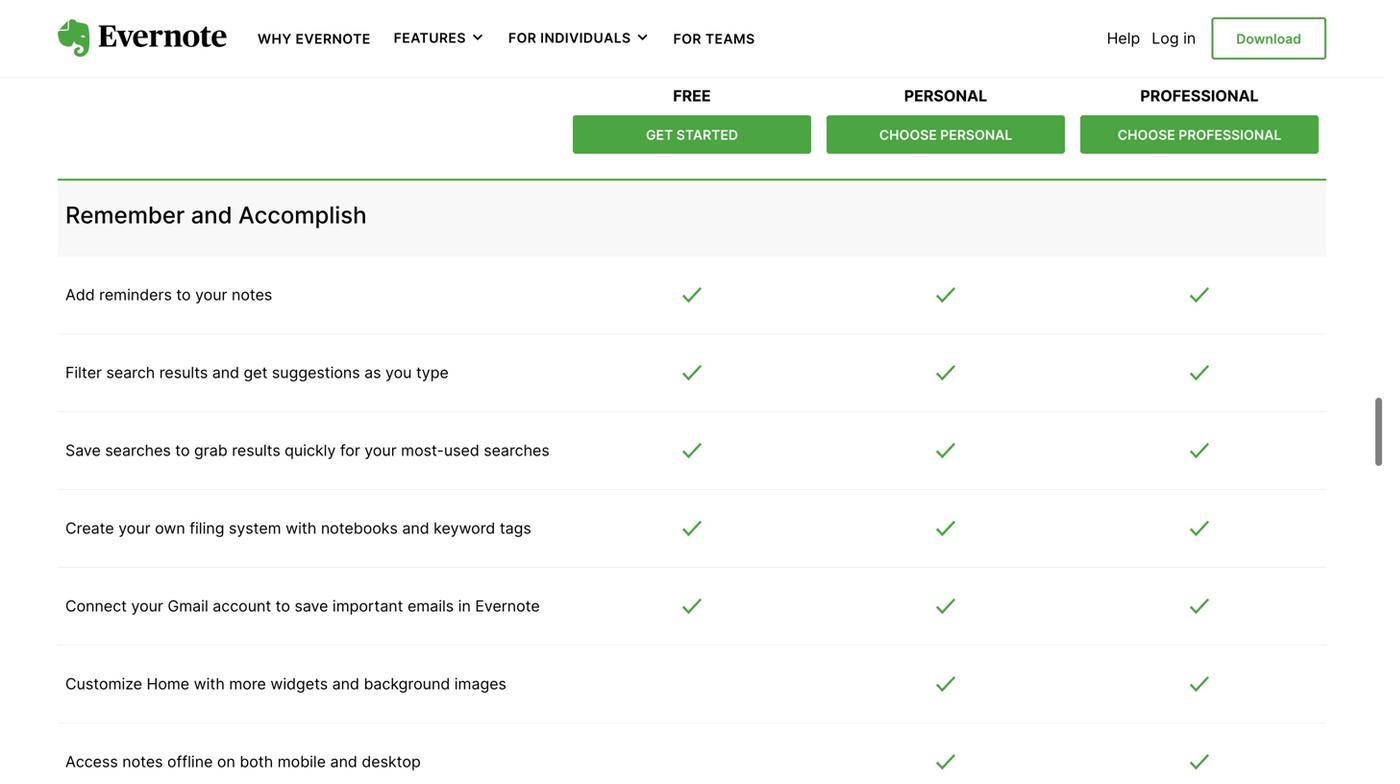 Task type: locate. For each thing, give the bounding box(es) containing it.
for teams link
[[673, 29, 755, 48]]

in right the emails
[[458, 597, 471, 616]]

save searches to grab results quickly for your most-used searches
[[65, 441, 550, 460]]

gmail
[[168, 597, 208, 616]]

log in link
[[1152, 29, 1196, 48]]

0 horizontal spatial save
[[150, 25, 184, 44]]

to
[[176, 285, 191, 304], [175, 441, 190, 460], [276, 597, 290, 616]]

0 horizontal spatial searches
[[105, 441, 171, 460]]

1 vertical spatial evernote
[[475, 597, 540, 616]]

get started
[[646, 127, 738, 143]]

you
[[385, 363, 412, 382]]

personal
[[904, 87, 987, 105], [940, 127, 1012, 143]]

choose
[[879, 127, 937, 143], [1118, 127, 1175, 143]]

choose inside choose professional link
[[1118, 127, 1175, 143]]

1 vertical spatial create
[[65, 519, 114, 538]]

account
[[213, 597, 271, 616]]

customize
[[65, 675, 142, 693]]

0 vertical spatial save
[[150, 25, 184, 44]]

1 vertical spatial professional
[[1179, 127, 1282, 143]]

features
[[394, 30, 466, 46]]

for left individuals
[[508, 30, 537, 46]]

your left "gmail"
[[131, 597, 163, 616]]

create
[[65, 25, 114, 44], [65, 519, 114, 538]]

home
[[147, 675, 189, 693]]

for individuals
[[508, 30, 631, 46]]

why evernote
[[258, 31, 371, 47]]

results
[[159, 363, 208, 382], [232, 441, 280, 460]]

save
[[150, 25, 184, 44], [295, 597, 328, 616]]

to right reminders at the top left of the page
[[176, 285, 191, 304]]

0 horizontal spatial for
[[508, 30, 537, 46]]

for teams
[[673, 31, 755, 47]]

2 create from the top
[[65, 519, 114, 538]]

free
[[673, 87, 711, 105]]

and
[[118, 25, 146, 44], [191, 201, 232, 229], [212, 363, 239, 382], [402, 519, 429, 538], [332, 675, 359, 693], [330, 753, 357, 771]]

desktop
[[362, 753, 421, 771]]

access
[[65, 753, 118, 771]]

started
[[676, 127, 738, 143]]

professional
[[1140, 87, 1259, 105], [1179, 127, 1282, 143]]

more
[[229, 675, 266, 693]]

choose for professional
[[1118, 127, 1175, 143]]

0 vertical spatial create
[[65, 25, 114, 44]]

0 horizontal spatial in
[[458, 597, 471, 616]]

notes left offline
[[122, 753, 163, 771]]

1 choose from the left
[[879, 127, 937, 143]]

with right system
[[286, 519, 317, 538]]

download
[[1236, 31, 1301, 47]]

evernote
[[296, 31, 371, 47], [475, 597, 540, 616]]

1 horizontal spatial for
[[673, 31, 702, 47]]

choose personal
[[879, 127, 1012, 143]]

0 vertical spatial in
[[1183, 29, 1196, 48]]

2 vertical spatial to
[[276, 597, 290, 616]]

choose inside choose personal link
[[879, 127, 937, 143]]

notes up get on the left top of page
[[232, 285, 272, 304]]

get started link
[[573, 115, 811, 154]]

custom
[[259, 25, 313, 44]]

notebooks
[[321, 519, 398, 538]]

1 vertical spatial personal
[[940, 127, 1012, 143]]

0 vertical spatial evernote
[[296, 31, 371, 47]]

1 horizontal spatial own
[[224, 25, 255, 44]]

1 horizontal spatial results
[[232, 441, 280, 460]]

0 horizontal spatial own
[[155, 519, 185, 538]]

to right account
[[276, 597, 290, 616]]

to for grab
[[175, 441, 190, 460]]

1 vertical spatial results
[[232, 441, 280, 460]]

with left more in the bottom left of the page
[[194, 675, 225, 693]]

notes
[[232, 285, 272, 304], [122, 753, 163, 771]]

search
[[106, 363, 155, 382]]

results right search
[[159, 363, 208, 382]]

for left teams
[[673, 31, 702, 47]]

your left why
[[188, 25, 220, 44]]

own left why
[[224, 25, 255, 44]]

connect your gmail account to save important emails in evernote
[[65, 597, 540, 616]]

1 horizontal spatial with
[[286, 519, 317, 538]]

0 horizontal spatial with
[[194, 675, 225, 693]]

reminders
[[99, 285, 172, 304]]

background
[[364, 675, 450, 693]]

1 horizontal spatial searches
[[484, 441, 550, 460]]

results right grab
[[232, 441, 280, 460]]

in right log
[[1183, 29, 1196, 48]]

0 vertical spatial results
[[159, 363, 208, 382]]

choose for personal
[[879, 127, 937, 143]]

0 vertical spatial with
[[286, 519, 317, 538]]

important
[[333, 597, 403, 616]]

1 vertical spatial own
[[155, 519, 185, 538]]

both
[[240, 753, 273, 771]]

your
[[188, 25, 220, 44], [195, 285, 227, 304], [365, 441, 397, 460], [118, 519, 151, 538], [131, 597, 163, 616]]

0 horizontal spatial notes
[[122, 753, 163, 771]]

help
[[1107, 29, 1140, 48]]

download link
[[1211, 17, 1326, 60]]

1 horizontal spatial in
[[1183, 29, 1196, 48]]

suggestions
[[272, 363, 360, 382]]

1 create from the top
[[65, 25, 114, 44]]

as
[[364, 363, 381, 382]]

offline
[[167, 753, 213, 771]]

your left filing on the left
[[118, 519, 151, 538]]

1 vertical spatial to
[[175, 441, 190, 460]]

create for create your own filing system with notebooks and keyword tags
[[65, 519, 114, 538]]

for inside button
[[508, 30, 537, 46]]

for
[[508, 30, 537, 46], [673, 31, 702, 47]]

1 horizontal spatial choose
[[1118, 127, 1175, 143]]

on
[[217, 753, 235, 771]]

in
[[1183, 29, 1196, 48], [458, 597, 471, 616]]

2 choose from the left
[[1118, 127, 1175, 143]]

emails
[[407, 597, 454, 616]]

used
[[444, 441, 479, 460]]

searches right save
[[105, 441, 171, 460]]

1 vertical spatial in
[[458, 597, 471, 616]]

1 vertical spatial notes
[[122, 753, 163, 771]]

log in
[[1152, 29, 1196, 48]]

searches
[[105, 441, 171, 460], [484, 441, 550, 460]]

searches right used on the left bottom of the page
[[484, 441, 550, 460]]

0 vertical spatial to
[[176, 285, 191, 304]]

to left grab
[[175, 441, 190, 460]]

1 vertical spatial with
[[194, 675, 225, 693]]

own left filing on the left
[[155, 519, 185, 538]]

1 horizontal spatial save
[[295, 597, 328, 616]]

0 horizontal spatial choose
[[879, 127, 937, 143]]

get
[[244, 363, 268, 382]]

0 horizontal spatial evernote
[[296, 31, 371, 47]]

with
[[286, 519, 317, 538], [194, 675, 225, 693]]

filter
[[65, 363, 102, 382]]

create and save your own custom note templates
[[65, 25, 426, 44]]

individuals
[[540, 30, 631, 46]]

0 vertical spatial personal
[[904, 87, 987, 105]]

0 vertical spatial notes
[[232, 285, 272, 304]]

own
[[224, 25, 255, 44], [155, 519, 185, 538]]



Task type: describe. For each thing, give the bounding box(es) containing it.
add reminders to your notes
[[65, 285, 272, 304]]

type
[[416, 363, 449, 382]]

to for your
[[176, 285, 191, 304]]

add
[[65, 285, 95, 304]]

accomplish
[[238, 201, 367, 229]]

for
[[340, 441, 360, 460]]

keyword
[[434, 519, 495, 538]]

templates
[[354, 25, 426, 44]]

features button
[[394, 29, 485, 48]]

for for for individuals
[[508, 30, 537, 46]]

1 searches from the left
[[105, 441, 171, 460]]

widgets
[[270, 675, 328, 693]]

system
[[229, 519, 281, 538]]

filter search results and get suggestions as you type
[[65, 363, 449, 382]]

tags
[[500, 519, 531, 538]]

most-
[[401, 441, 444, 460]]

remember and accomplish
[[65, 201, 367, 229]]

connect
[[65, 597, 127, 616]]

quickly
[[285, 441, 336, 460]]

evernote logo image
[[58, 19, 227, 58]]

access notes offline on both mobile and desktop
[[65, 753, 421, 771]]

1 vertical spatial save
[[295, 597, 328, 616]]

log
[[1152, 29, 1179, 48]]

remember
[[65, 201, 185, 229]]

1 horizontal spatial notes
[[232, 285, 272, 304]]

note
[[317, 25, 350, 44]]

why evernote link
[[258, 29, 371, 48]]

why
[[258, 31, 292, 47]]

for for for teams
[[673, 31, 702, 47]]

1 horizontal spatial evernote
[[475, 597, 540, 616]]

teams
[[705, 31, 755, 47]]

your right reminders at the top left of the page
[[195, 285, 227, 304]]

choose professional
[[1118, 127, 1282, 143]]

2 searches from the left
[[484, 441, 550, 460]]

0 vertical spatial own
[[224, 25, 255, 44]]

choose professional link
[[1080, 115, 1319, 154]]

create your own filing system with notebooks and keyword tags
[[65, 519, 531, 538]]

get
[[646, 127, 673, 143]]

grab
[[194, 441, 228, 460]]

filing
[[190, 519, 224, 538]]

mobile
[[278, 753, 326, 771]]

0 vertical spatial professional
[[1140, 87, 1259, 105]]

create for create and save your own custom note templates
[[65, 25, 114, 44]]

help link
[[1107, 29, 1140, 48]]

for individuals button
[[508, 29, 650, 48]]

your right for
[[365, 441, 397, 460]]

customize home with more widgets and background images
[[65, 675, 506, 693]]

save
[[65, 441, 101, 460]]

0 horizontal spatial results
[[159, 363, 208, 382]]

choose personal link
[[827, 115, 1065, 154]]

images
[[454, 675, 506, 693]]



Task type: vqa. For each thing, say whether or not it's contained in the screenshot.
the bottom "Create"
yes



